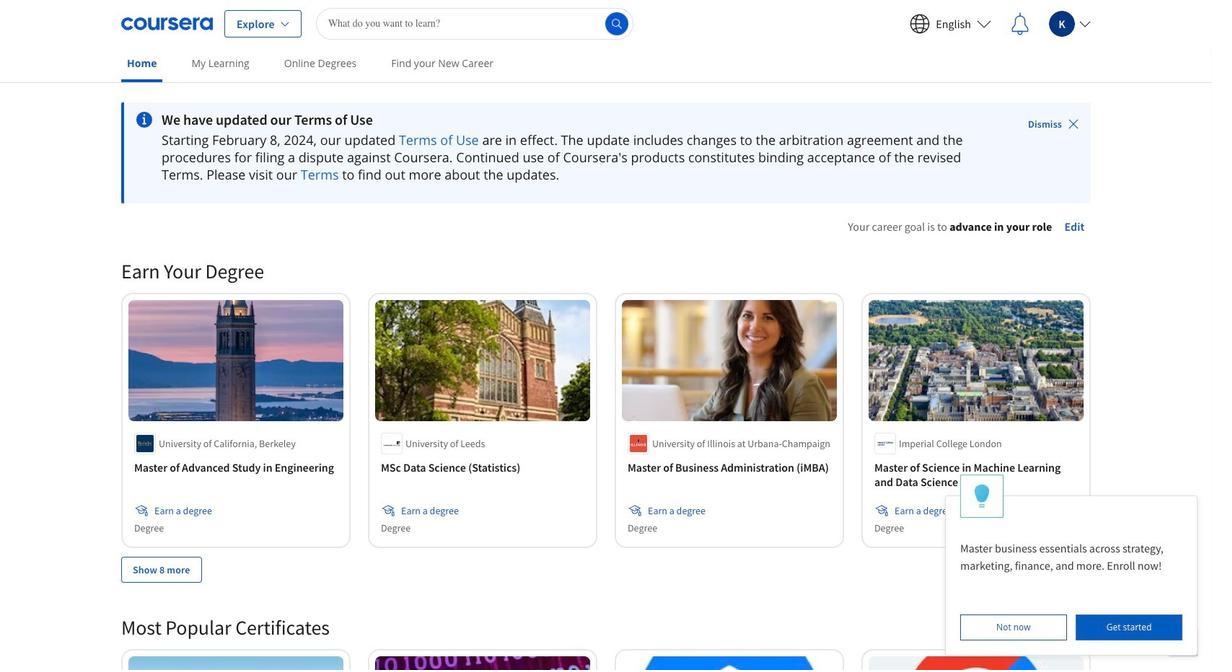 Task type: describe. For each thing, give the bounding box(es) containing it.
help center image
[[1175, 633, 1192, 650]]

lightbulb tip image
[[975, 484, 990, 509]]

information: we have updated our terms of use element
[[162, 111, 988, 128]]



Task type: vqa. For each thing, say whether or not it's contained in the screenshot.
chevron down icon inside all stars button
no



Task type: locate. For each thing, give the bounding box(es) containing it.
region
[[697, 238, 1166, 364]]

earn your degree collection element
[[113, 235, 1100, 606]]

most popular certificates collection element
[[113, 592, 1100, 671]]

None search field
[[316, 8, 634, 39]]

coursera image
[[121, 12, 213, 35]]

alice element
[[945, 475, 1198, 656]]

What do you want to learn? text field
[[316, 8, 634, 39]]



